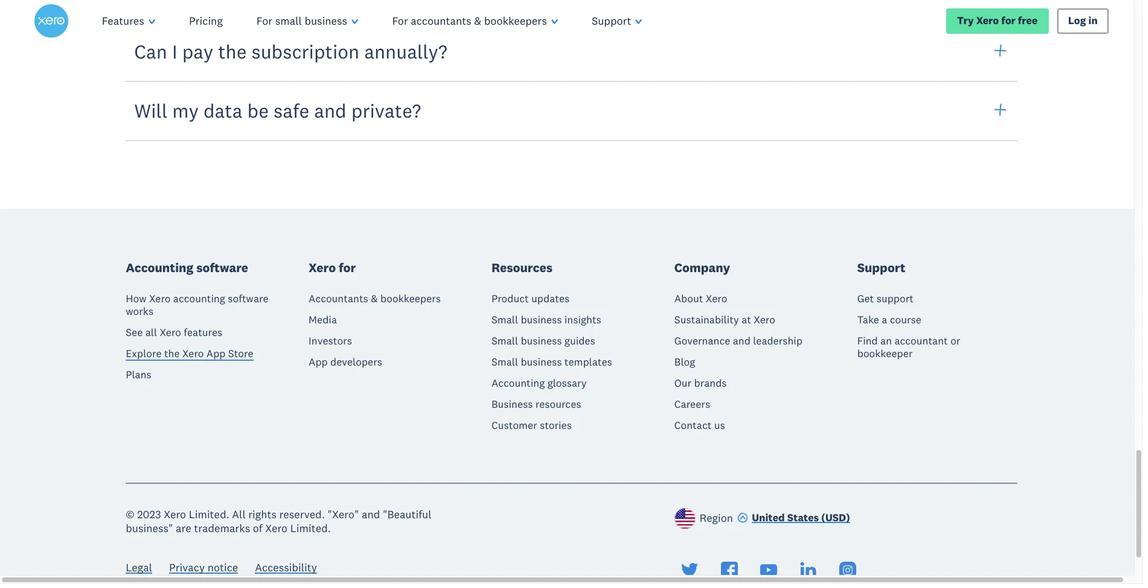 Task type: vqa. For each thing, say whether or not it's contained in the screenshot.
first months from left
no



Task type: locate. For each thing, give the bounding box(es) containing it.
small for small business insights
[[492, 314, 518, 327]]

business inside dropdown button
[[305, 14, 347, 28]]

accounting glossary link
[[492, 377, 587, 390]]

accounting up how
[[126, 260, 194, 276]]

2 vertical spatial small
[[492, 356, 518, 369]]

free
[[1018, 14, 1038, 27]]

bookkeepers
[[484, 14, 547, 28], [381, 293, 441, 306]]

0 vertical spatial support
[[592, 14, 632, 28]]

the right pay
[[218, 40, 247, 64]]

privacy
[[169, 561, 205, 575]]

small business insights
[[492, 314, 602, 327]]

0 vertical spatial the
[[218, 40, 247, 64]]

contact
[[675, 419, 712, 433]]

get
[[858, 293, 874, 306]]

media link
[[309, 314, 337, 327]]

0 horizontal spatial accounting
[[126, 260, 194, 276]]

& right accountants
[[474, 14, 482, 28]]

0 horizontal spatial &
[[371, 293, 378, 306]]

can
[[134, 40, 167, 64]]

pay
[[182, 40, 213, 64]]

1 horizontal spatial accounting
[[492, 377, 545, 390]]

0 vertical spatial small
[[492, 314, 518, 327]]

small for small business templates
[[492, 356, 518, 369]]

for up annually?
[[392, 14, 408, 28]]

1 vertical spatial for
[[339, 260, 356, 276]]

for
[[257, 14, 273, 28], [392, 14, 408, 28]]

business
[[305, 14, 347, 28], [521, 314, 562, 327], [521, 335, 562, 348], [521, 356, 562, 369]]

pricing link
[[172, 0, 240, 42]]

0 horizontal spatial bookkeepers
[[381, 293, 441, 306]]

1 vertical spatial &
[[371, 293, 378, 306]]

1 vertical spatial support
[[858, 260, 906, 276]]

& right the accountants
[[371, 293, 378, 306]]

2 for from the left
[[392, 14, 408, 28]]

guides
[[565, 335, 595, 348]]

1 vertical spatial small
[[492, 335, 518, 348]]

0 horizontal spatial for
[[339, 260, 356, 276]]

glossary
[[548, 377, 587, 390]]

0 vertical spatial software
[[196, 260, 248, 276]]

accounting up business
[[492, 377, 545, 390]]

trademarks
[[194, 522, 250, 536]]

customer stories link
[[492, 419, 572, 433]]

©
[[126, 508, 134, 522]]

xero right the of
[[265, 522, 288, 536]]

try
[[958, 14, 974, 27]]

limited. left all
[[189, 508, 229, 522]]

try xero for free link
[[947, 9, 1049, 34]]

1 horizontal spatial the
[[218, 40, 247, 64]]

app developers
[[309, 356, 382, 369]]

accounting software
[[126, 260, 248, 276]]

an
[[881, 335, 892, 348]]

for for for small business
[[257, 14, 273, 28]]

xero homepage image
[[34, 4, 68, 38]]

my
[[172, 99, 199, 123]]

limited.
[[189, 508, 229, 522], [290, 522, 331, 536]]

works
[[126, 305, 154, 319]]

log in
[[1069, 14, 1098, 27]]

limited. up accessibility
[[290, 522, 331, 536]]

resources
[[536, 398, 581, 412]]

business resources link
[[492, 398, 581, 412]]

the down see all xero features link
[[164, 348, 180, 361]]

0 vertical spatial &
[[474, 14, 482, 28]]

for accountants & bookkeepers button
[[375, 0, 575, 42]]

get support link
[[858, 293, 914, 306]]

for left small
[[257, 14, 273, 28]]

will
[[134, 99, 168, 123]]

all
[[232, 508, 246, 522]]

for inside dropdown button
[[257, 14, 273, 28]]

for for for accountants & bookkeepers
[[392, 14, 408, 28]]

log
[[1069, 14, 1087, 27]]

1 horizontal spatial and
[[362, 508, 380, 522]]

1 for from the left
[[257, 14, 273, 28]]

store
[[228, 348, 253, 361]]

annually?
[[364, 40, 447, 64]]

1 horizontal spatial support
[[858, 260, 906, 276]]

xero
[[977, 14, 999, 27], [309, 260, 336, 276], [149, 293, 171, 306], [706, 293, 728, 306], [754, 314, 776, 327], [160, 326, 181, 340], [182, 348, 204, 361], [164, 508, 186, 522], [265, 522, 288, 536]]

app down features
[[206, 348, 226, 361]]

and right "xero"
[[362, 508, 380, 522]]

1 horizontal spatial &
[[474, 14, 482, 28]]

1 vertical spatial accounting
[[492, 377, 545, 390]]

blog
[[675, 356, 695, 369]]

sustainability
[[675, 314, 739, 327]]

3 small from the top
[[492, 356, 518, 369]]

app down investors
[[309, 356, 328, 369]]

1 vertical spatial software
[[228, 293, 269, 306]]

1 small from the top
[[492, 314, 518, 327]]

leadership
[[753, 335, 803, 348]]

privacy notice link
[[169, 561, 238, 578]]

and
[[314, 99, 347, 123], [733, 335, 751, 348], [362, 508, 380, 522]]

for small business
[[257, 14, 347, 28]]

for left free
[[1002, 14, 1016, 27]]

see all xero features
[[126, 326, 222, 340]]

business down the small business guides "link"
[[521, 356, 562, 369]]

bookkeepers inside dropdown button
[[484, 14, 547, 28]]

our
[[675, 377, 692, 390]]

0 vertical spatial bookkeepers
[[484, 14, 547, 28]]

reserved.
[[279, 508, 325, 522]]

developers
[[330, 356, 382, 369]]

resources
[[492, 260, 553, 276]]

see all xero features link
[[126, 326, 222, 340]]

xero right "at"
[[754, 314, 776, 327]]

and down "at"
[[733, 335, 751, 348]]

accessibility
[[255, 561, 317, 575]]

all
[[145, 326, 157, 340]]

in
[[1089, 14, 1098, 27]]

for inside dropdown button
[[392, 14, 408, 28]]

the
[[218, 40, 247, 64], [164, 348, 180, 361]]

media
[[309, 314, 337, 327]]

explore the xero app store link
[[126, 348, 253, 364]]

and inside will my data be safe and private? dropdown button
[[314, 99, 347, 123]]

xero down features
[[182, 348, 204, 361]]

0 horizontal spatial app
[[206, 348, 226, 361]]

2 vertical spatial and
[[362, 508, 380, 522]]

accounting
[[173, 293, 225, 306]]

0 vertical spatial accounting
[[126, 260, 194, 276]]

contact us link
[[675, 419, 725, 433]]

try xero for free
[[958, 14, 1038, 27]]

for up the accountants
[[339, 260, 356, 276]]

youtube image
[[761, 562, 778, 579]]

xero for
[[309, 260, 356, 276]]

small business templates
[[492, 356, 612, 369]]

0 horizontal spatial for
[[257, 14, 273, 28]]

software up accounting
[[196, 260, 248, 276]]

and right 'safe'
[[314, 99, 347, 123]]

business up the small business guides "link"
[[521, 314, 562, 327]]

business down small business insights link
[[521, 335, 562, 348]]

region
[[700, 512, 733, 526]]

explore the xero app store
[[126, 348, 253, 361]]

of
[[253, 522, 263, 536]]

small
[[275, 14, 302, 28]]

0 horizontal spatial support
[[592, 14, 632, 28]]

1 horizontal spatial for
[[392, 14, 408, 28]]

will my data be safe and private?
[[134, 99, 421, 123]]

1 horizontal spatial bookkeepers
[[484, 14, 547, 28]]

software right accounting
[[228, 293, 269, 306]]

1 vertical spatial the
[[164, 348, 180, 361]]

1 vertical spatial and
[[733, 335, 751, 348]]

1 horizontal spatial app
[[309, 356, 328, 369]]

app
[[206, 348, 226, 361], [309, 356, 328, 369]]

2 small from the top
[[492, 335, 518, 348]]

accounting
[[126, 260, 194, 276], [492, 377, 545, 390]]

at
[[742, 314, 751, 327]]

xero right how
[[149, 293, 171, 306]]

features
[[184, 326, 222, 340]]

xero right 2023
[[164, 508, 186, 522]]

united states (usd)
[[752, 511, 851, 525]]

© 2023 xero limited. all rights reserved. "xero" and "beautiful business" are trademarks of xero limited.
[[126, 508, 432, 536]]

0 vertical spatial and
[[314, 99, 347, 123]]

business up subscription at the top of page
[[305, 14, 347, 28]]

contact us
[[675, 419, 725, 433]]

explore
[[126, 348, 162, 361]]

and inside the © 2023 xero limited. all rights reserved. "xero" and "beautiful business" are trademarks of xero limited.
[[362, 508, 380, 522]]

features button
[[85, 0, 172, 42]]

see
[[126, 326, 143, 340]]

small for small business guides
[[492, 335, 518, 348]]

0 vertical spatial for
[[1002, 14, 1016, 27]]

take a course
[[858, 314, 922, 327]]

0 horizontal spatial and
[[314, 99, 347, 123]]



Task type: describe. For each thing, give the bounding box(es) containing it.
be
[[247, 99, 269, 123]]

the inside dropdown button
[[218, 40, 247, 64]]

accountants & bookkeepers
[[309, 293, 441, 306]]

xero inside how xero accounting software works
[[149, 293, 171, 306]]

get support
[[858, 293, 914, 306]]

find an accountant or bookkeeper link
[[858, 335, 1018, 361]]

templates
[[565, 356, 612, 369]]

how
[[126, 293, 147, 306]]

small business guides
[[492, 335, 595, 348]]

accountants
[[309, 293, 368, 306]]

instagram image
[[840, 562, 856, 579]]

product
[[492, 293, 529, 306]]

accounting for accounting glossary
[[492, 377, 545, 390]]

features
[[102, 14, 144, 28]]

how xero accounting software works link
[[126, 293, 286, 319]]

product updates
[[492, 293, 570, 306]]

sustainability at xero link
[[675, 314, 776, 327]]

accountant
[[895, 335, 948, 348]]

small business templates link
[[492, 356, 612, 369]]

xero up sustainability at xero
[[706, 293, 728, 306]]

accountants
[[411, 14, 472, 28]]

"xero"
[[328, 508, 359, 522]]

data
[[204, 99, 243, 123]]

support button
[[575, 0, 659, 42]]

investors link
[[309, 335, 352, 348]]

business resources
[[492, 398, 581, 412]]

can i pay the subscription annually? button
[[126, 21, 1018, 82]]

xero right try
[[977, 14, 999, 27]]

support inside support dropdown button
[[592, 14, 632, 28]]

governance
[[675, 335, 731, 348]]

insights
[[565, 314, 602, 327]]

bookkeeper
[[858, 348, 913, 361]]

0 horizontal spatial limited.
[[189, 508, 229, 522]]

1 horizontal spatial for
[[1002, 14, 1016, 27]]

small business guides link
[[492, 335, 595, 348]]

plans
[[126, 369, 152, 382]]

facebook image
[[721, 562, 738, 579]]

small business insights link
[[492, 314, 602, 327]]

will my data be safe and private? button
[[126, 81, 1018, 141]]

legal
[[126, 561, 152, 575]]

business"
[[126, 522, 173, 536]]

business for small business guides
[[521, 335, 562, 348]]

accounting for accounting software
[[126, 260, 194, 276]]

stories
[[540, 419, 572, 433]]

business
[[492, 398, 533, 412]]

are
[[176, 522, 191, 536]]

2023
[[137, 508, 161, 522]]

course
[[890, 314, 922, 327]]

(usd)
[[822, 511, 851, 525]]

find
[[858, 335, 878, 348]]

software inside how xero accounting software works
[[228, 293, 269, 306]]

customer stories
[[492, 419, 572, 433]]

xero up the accountants
[[309, 260, 336, 276]]

1 horizontal spatial limited.
[[290, 522, 331, 536]]

2 horizontal spatial and
[[733, 335, 751, 348]]

about
[[675, 293, 703, 306]]

rights
[[248, 508, 277, 522]]

find an accountant or bookkeeper
[[858, 335, 961, 361]]

accounting glossary
[[492, 377, 587, 390]]

united states (usd) button
[[737, 511, 851, 528]]

business for small business insights
[[521, 314, 562, 327]]

app inside explore the xero app store link
[[206, 348, 226, 361]]

& inside dropdown button
[[474, 14, 482, 28]]

or
[[951, 335, 961, 348]]

pricing
[[189, 14, 223, 28]]

notice
[[208, 561, 238, 575]]

governance and leadership link
[[675, 335, 803, 348]]

us
[[714, 419, 725, 433]]

twitter image
[[682, 562, 699, 579]]

take
[[858, 314, 880, 327]]

our brands
[[675, 377, 727, 390]]

states
[[788, 511, 819, 525]]

private?
[[351, 99, 421, 123]]

legal link
[[126, 561, 152, 578]]

accountants & bookkeepers link
[[309, 293, 441, 306]]

for small business button
[[240, 0, 375, 42]]

investors
[[309, 335, 352, 348]]

updates
[[532, 293, 570, 306]]

blog link
[[675, 356, 695, 369]]

business for small business templates
[[521, 356, 562, 369]]

take a course link
[[858, 314, 922, 327]]

linkedin image
[[800, 562, 817, 579]]

company
[[675, 260, 731, 276]]

plans link
[[126, 369, 152, 382]]

the current region is united states image
[[675, 509, 696, 530]]

"beautiful
[[383, 508, 432, 522]]

1 vertical spatial bookkeepers
[[381, 293, 441, 306]]

careers
[[675, 398, 711, 412]]

0 horizontal spatial the
[[164, 348, 180, 361]]

xero right all
[[160, 326, 181, 340]]

i
[[172, 40, 177, 64]]

log in link
[[1058, 9, 1109, 34]]



